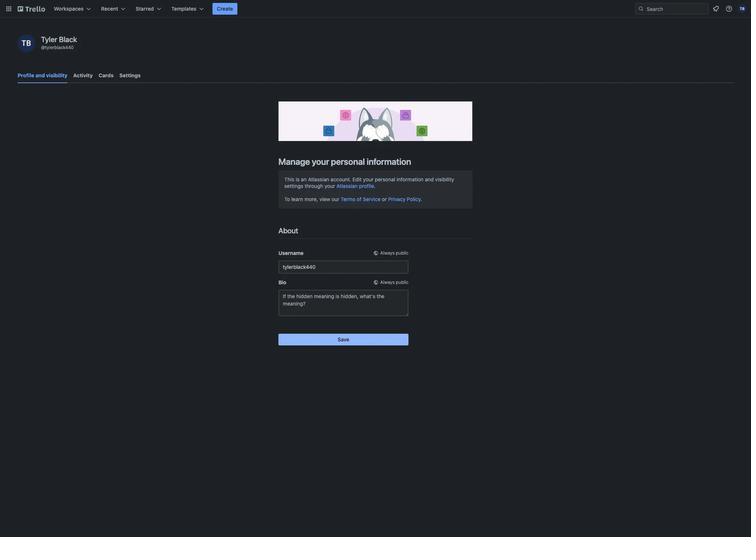 Task type: locate. For each thing, give the bounding box(es) containing it.
starred
[[136, 5, 154, 12]]

your up profile
[[363, 176, 374, 182]]

manage your personal information
[[278, 156, 411, 167]]

1 vertical spatial always
[[380, 279, 395, 285]]

privacy
[[388, 196, 405, 202]]

always
[[380, 250, 395, 256], [380, 279, 395, 285]]

tyler black (tylerblack440) image left @ on the left of the page
[[18, 34, 35, 52]]

2 always from the top
[[380, 279, 395, 285]]

1 vertical spatial public
[[396, 279, 409, 285]]

is
[[296, 176, 300, 182]]

personal inside this is an atlassian account. edit your personal information and visibility settings through your
[[375, 176, 395, 182]]

. right privacy
[[421, 196, 422, 202]]

cards
[[99, 72, 114, 78]]

atlassian up through at the top
[[308, 176, 329, 182]]

1 always public from the top
[[380, 250, 409, 256]]

1 vertical spatial information
[[397, 176, 424, 182]]

terms of service or privacy policy .
[[341, 196, 422, 202]]

tyler black (tylerblack440) image
[[738, 4, 747, 13], [18, 34, 35, 52]]

0 vertical spatial and
[[35, 72, 45, 78]]

recent button
[[97, 3, 130, 15]]

0 vertical spatial always public
[[380, 250, 409, 256]]

or
[[382, 196, 387, 202]]

0 vertical spatial tyler black (tylerblack440) image
[[738, 4, 747, 13]]

information inside this is an atlassian account. edit your personal information and visibility settings through your
[[397, 176, 424, 182]]

1 vertical spatial personal
[[375, 176, 395, 182]]

1 horizontal spatial .
[[421, 196, 422, 202]]

personal
[[331, 156, 365, 167], [375, 176, 395, 182]]

templates button
[[167, 3, 208, 15]]

information up this is an atlassian account. edit your personal information and visibility settings through your
[[367, 156, 411, 167]]

personal up account.
[[331, 156, 365, 167]]

. up service
[[374, 183, 376, 189]]

policy
[[407, 196, 421, 202]]

terms of service link
[[341, 196, 381, 202]]

starred button
[[131, 3, 165, 15]]

cards link
[[99, 69, 114, 82]]

2 public from the top
[[396, 279, 409, 285]]

profile
[[359, 183, 374, 189]]

atlassian
[[308, 176, 329, 182], [336, 183, 358, 189]]

your up through at the top
[[312, 156, 329, 167]]

always public for username
[[380, 250, 409, 256]]

bio
[[278, 279, 286, 285]]

information
[[367, 156, 411, 167], [397, 176, 424, 182]]

Search field
[[644, 3, 708, 14]]

your
[[312, 156, 329, 167], [363, 176, 374, 182], [325, 183, 335, 189]]

1 horizontal spatial visibility
[[435, 176, 454, 182]]

.
[[374, 183, 376, 189], [421, 196, 422, 202]]

and
[[35, 72, 45, 78], [425, 176, 434, 182]]

1 vertical spatial atlassian
[[336, 183, 358, 189]]

activity link
[[73, 69, 93, 82]]

visibility inside this is an atlassian account. edit your personal information and visibility settings through your
[[435, 176, 454, 182]]

2 always public from the top
[[380, 279, 409, 285]]

0 vertical spatial public
[[396, 250, 409, 256]]

workspaces button
[[49, 3, 95, 15]]

1 vertical spatial and
[[425, 176, 434, 182]]

personal up or
[[375, 176, 395, 182]]

0 horizontal spatial personal
[[331, 156, 365, 167]]

0 vertical spatial .
[[374, 183, 376, 189]]

. inside . to learn more, view our
[[374, 183, 376, 189]]

0 vertical spatial always
[[380, 250, 395, 256]]

manage
[[278, 156, 310, 167]]

your down account.
[[325, 183, 335, 189]]

activity
[[73, 72, 93, 78]]

0 vertical spatial atlassian
[[308, 176, 329, 182]]

atlassian down account.
[[336, 183, 358, 189]]

of
[[357, 196, 362, 202]]

profile and visibility link
[[18, 69, 67, 83]]

0 vertical spatial visibility
[[46, 72, 67, 78]]

1 horizontal spatial and
[[425, 176, 434, 182]]

public
[[396, 250, 409, 256], [396, 279, 409, 285]]

1 always from the top
[[380, 250, 395, 256]]

0 horizontal spatial tyler black (tylerblack440) image
[[18, 34, 35, 52]]

public for username
[[396, 250, 409, 256]]

settings
[[284, 183, 303, 189]]

tyler black (tylerblack440) image right open information menu image
[[738, 4, 747, 13]]

black
[[59, 35, 77, 44]]

1 vertical spatial tyler black (tylerblack440) image
[[18, 34, 35, 52]]

1 public from the top
[[396, 250, 409, 256]]

0 horizontal spatial .
[[374, 183, 376, 189]]

1 horizontal spatial atlassian
[[336, 183, 358, 189]]

always for bio
[[380, 279, 395, 285]]

view
[[319, 196, 330, 202]]

0 horizontal spatial atlassian
[[308, 176, 329, 182]]

1 horizontal spatial personal
[[375, 176, 395, 182]]

1 vertical spatial your
[[363, 176, 374, 182]]

information up policy
[[397, 176, 424, 182]]

privacy policy link
[[388, 196, 421, 202]]

2 vertical spatial your
[[325, 183, 335, 189]]

1 vertical spatial visibility
[[435, 176, 454, 182]]

visibility
[[46, 72, 67, 78], [435, 176, 454, 182]]

1 vertical spatial always public
[[380, 279, 409, 285]]

always public
[[380, 250, 409, 256], [380, 279, 409, 285]]

atlassian inside this is an atlassian account. edit your personal information and visibility settings through your
[[308, 176, 329, 182]]



Task type: describe. For each thing, give the bounding box(es) containing it.
back to home image
[[18, 3, 45, 15]]

through
[[305, 183, 323, 189]]

recent
[[101, 5, 118, 12]]

profile and visibility
[[18, 72, 67, 78]]

always for username
[[380, 250, 395, 256]]

search image
[[638, 6, 644, 12]]

0 horizontal spatial visibility
[[46, 72, 67, 78]]

0 vertical spatial personal
[[331, 156, 365, 167]]

0 horizontal spatial and
[[35, 72, 45, 78]]

settings
[[119, 72, 141, 78]]

open information menu image
[[725, 5, 733, 12]]

this
[[284, 176, 294, 182]]

create
[[217, 5, 233, 12]]

our
[[332, 196, 339, 202]]

@
[[41, 45, 45, 50]]

primary element
[[0, 0, 751, 18]]

settings link
[[119, 69, 141, 82]]

and inside this is an atlassian account. edit your personal information and visibility settings through your
[[425, 176, 434, 182]]

public for bio
[[396, 279, 409, 285]]

create button
[[213, 3, 237, 15]]

tyler
[[41, 35, 57, 44]]

0 vertical spatial your
[[312, 156, 329, 167]]

this is an atlassian account. edit your personal information and visibility settings through your
[[284, 176, 454, 189]]

Username text field
[[278, 260, 409, 274]]

account.
[[331, 176, 351, 182]]

about
[[278, 226, 298, 235]]

edit
[[353, 176, 362, 182]]

always public for bio
[[380, 279, 409, 285]]

username
[[278, 250, 304, 256]]

save button
[[278, 334, 409, 345]]

. to learn more, view our
[[284, 183, 376, 202]]

1 vertical spatial .
[[421, 196, 422, 202]]

terms
[[341, 196, 355, 202]]

service
[[363, 196, 381, 202]]

1 horizontal spatial tyler black (tylerblack440) image
[[738, 4, 747, 13]]

to
[[284, 196, 290, 202]]

an
[[301, 176, 307, 182]]

workspaces
[[54, 5, 84, 12]]

profile
[[18, 72, 34, 78]]

learn
[[291, 196, 303, 202]]

Bio text field
[[278, 290, 409, 316]]

atlassian profile
[[336, 183, 374, 189]]

tyler black @ tylerblack440
[[41, 35, 77, 50]]

templates
[[171, 5, 196, 12]]

0 vertical spatial information
[[367, 156, 411, 167]]

tylerblack440
[[45, 45, 74, 50]]

atlassian profile link
[[336, 183, 374, 189]]

0 notifications image
[[712, 4, 720, 13]]

more,
[[305, 196, 318, 202]]

save
[[338, 336, 349, 342]]



Task type: vqa. For each thing, say whether or not it's contained in the screenshot.
ATTACH CASES AND VIEW THEIR STATUSES IN REAL-TIME.
no



